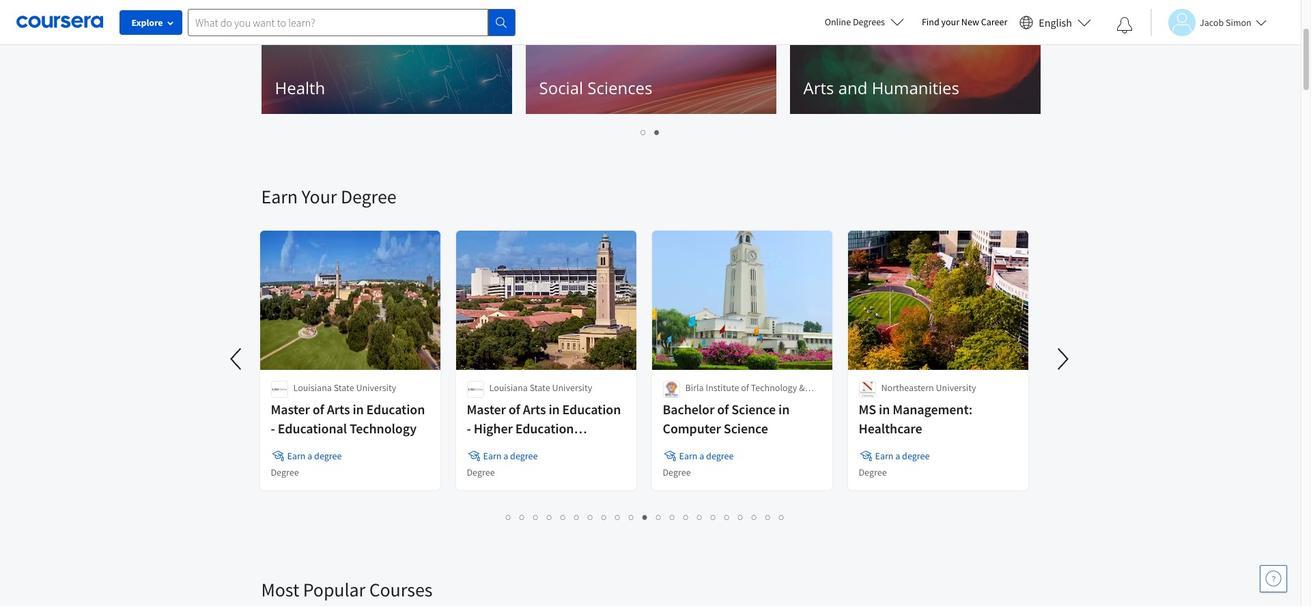 Task type: vqa. For each thing, say whether or not it's contained in the screenshot.
the Birla Institute of Technology & Science, Pilani
yes



Task type: describe. For each thing, give the bounding box(es) containing it.
1 button for 2 button related to list in the earn your degree carousel element
[[502, 510, 516, 525]]

birla
[[686, 382, 704, 394]]

earn for master of arts in education - educational technology
[[287, 450, 306, 463]]

degrees
[[853, 16, 885, 28]]

explore button
[[120, 10, 182, 35]]

english button
[[1015, 0, 1097, 44]]

21 button
[[776, 510, 791, 525]]

13 button
[[666, 510, 681, 525]]

technology inside master of arts in education - educational technology
[[350, 420, 417, 437]]

12 button
[[653, 510, 668, 525]]

your
[[302, 184, 337, 209]]

health
[[275, 77, 325, 99]]

11 button
[[639, 510, 654, 525]]

jacob simon
[[1201, 16, 1252, 28]]

educational
[[278, 420, 347, 437]]

northeastern university image
[[859, 381, 876, 398]]

a for ms in management: healthcare
[[896, 450, 901, 463]]

education for technology
[[367, 401, 425, 418]]

6 button
[[571, 510, 584, 525]]

a for master of arts in education - higher education administration
[[504, 450, 509, 463]]

degree for master of arts in education - educational technology
[[271, 467, 299, 479]]

bachelor of science in computer science
[[663, 401, 790, 437]]

1 inside the earn your degree carousel element
[[506, 511, 512, 524]]

birla institute of technology & science, pilani
[[686, 382, 805, 408]]

earn a degree for master of arts in education - higher education administration
[[483, 450, 538, 463]]

previous slide image
[[220, 343, 253, 376]]

in for bachelor of science in computer science
[[779, 401, 790, 418]]

computer
[[663, 420, 722, 437]]

most
[[261, 578, 299, 603]]

4 button
[[543, 510, 557, 525]]

2 horizontal spatial arts
[[804, 77, 835, 99]]

help center image
[[1266, 571, 1282, 588]]

humanities
[[872, 77, 960, 99]]

new
[[962, 16, 980, 28]]

arts for master of arts in education - educational technology
[[327, 401, 350, 418]]

11
[[643, 511, 654, 524]]

19
[[752, 511, 763, 524]]

6
[[575, 511, 580, 524]]

institute
[[706, 382, 740, 394]]

10
[[629, 511, 640, 524]]

social sciences
[[539, 77, 653, 99]]

21
[[780, 511, 791, 524]]

career
[[982, 16, 1008, 28]]

higher
[[474, 420, 513, 437]]

healthcare
[[859, 420, 923, 437]]

9 button
[[612, 510, 625, 525]]

simon
[[1226, 16, 1252, 28]]

of for master of arts in education - educational technology
[[313, 401, 324, 418]]

20 button
[[762, 510, 777, 525]]

sciences
[[588, 77, 653, 99]]

earn a degree for bachelor of science in computer science
[[680, 450, 734, 463]]

arts and humanities image
[[790, 5, 1041, 114]]

explore
[[132, 16, 163, 29]]

technology inside birla institute of technology & science, pilani
[[751, 382, 798, 394]]

19 button
[[748, 510, 763, 525]]

7 button
[[584, 510, 598, 525]]

3
[[534, 511, 539, 524]]

ms in management: healthcare
[[859, 401, 973, 437]]

degree for master of arts in education - higher education administration
[[510, 450, 538, 463]]

arts for master of arts in education - higher education administration
[[523, 401, 546, 418]]

master for educational
[[271, 401, 310, 418]]

louisiana state university for technology
[[293, 382, 397, 394]]

5 button
[[557, 510, 571, 525]]

university for technology
[[356, 382, 397, 394]]

online degrees button
[[814, 7, 916, 37]]

and
[[839, 77, 868, 99]]

1 horizontal spatial 1
[[641, 126, 647, 139]]

a for bachelor of science in computer science
[[700, 450, 705, 463]]

of inside birla institute of technology & science, pilani
[[741, 382, 749, 394]]

5
[[561, 511, 566, 524]]

ms
[[859, 401, 877, 418]]



Task type: locate. For each thing, give the bounding box(es) containing it.
degree for ms in management: healthcare
[[903, 450, 930, 463]]

1 horizontal spatial -
[[467, 420, 471, 437]]

3 a from the left
[[700, 450, 705, 463]]

degree for master of arts in education - educational technology
[[314, 450, 342, 463]]

list inside the earn your degree carousel element
[[261, 510, 1030, 525]]

1 horizontal spatial 2 button
[[651, 124, 664, 140]]

15 button
[[694, 510, 709, 525]]

2 button down sciences
[[651, 124, 664, 140]]

What do you want to learn? text field
[[188, 9, 489, 36]]

1 vertical spatial science
[[724, 420, 769, 437]]

1 button down sciences
[[637, 124, 651, 140]]

university up master of arts in education - educational technology
[[356, 382, 397, 394]]

state up master of arts in education - higher education administration on the left bottom of page
[[530, 382, 550, 394]]

online degrees
[[825, 16, 885, 28]]

find your new career link
[[916, 14, 1015, 31]]

0 horizontal spatial arts
[[327, 401, 350, 418]]

2 button for list in the earn your degree carousel element
[[516, 510, 530, 525]]

2 - from the left
[[467, 420, 471, 437]]

0 vertical spatial 1 button
[[637, 124, 651, 140]]

0 horizontal spatial 1 button
[[502, 510, 516, 525]]

earn your degree
[[261, 184, 397, 209]]

coursera image
[[16, 11, 103, 33]]

10 11 12 13 14 15 16 17 18 19 20 21
[[629, 511, 791, 524]]

earn a degree for ms in management: healthcare
[[876, 450, 930, 463]]

your
[[942, 16, 960, 28]]

previous slide image
[[230, 0, 263, 11]]

0 horizontal spatial master
[[271, 401, 310, 418]]

2
[[655, 126, 660, 139], [520, 511, 525, 524]]

earn left your
[[261, 184, 298, 209]]

education for education
[[563, 401, 621, 418]]

popular
[[303, 578, 366, 603]]

0 horizontal spatial university
[[356, 382, 397, 394]]

university up management:
[[936, 382, 977, 394]]

4 a from the left
[[896, 450, 901, 463]]

of down institute
[[718, 401, 729, 418]]

science down institute
[[732, 401, 776, 418]]

of inside master of arts in education - educational technology
[[313, 401, 324, 418]]

1 horizontal spatial louisiana state university
[[490, 382, 593, 394]]

of for master of arts in education - higher education administration
[[509, 401, 521, 418]]

0 vertical spatial science
[[732, 401, 776, 418]]

0 horizontal spatial louisiana state university
[[293, 382, 397, 394]]

2 louisiana from the left
[[490, 382, 528, 394]]

louisiana state university image
[[467, 381, 484, 398]]

9
[[616, 511, 621, 524]]

louisiana state university up master of arts in education - educational technology
[[293, 382, 397, 394]]

in for master of arts in education - educational technology
[[353, 401, 364, 418]]

louisiana state university up master of arts in education - higher education administration on the left bottom of page
[[490, 382, 593, 394]]

2 horizontal spatial university
[[936, 382, 977, 394]]

science
[[732, 401, 776, 418], [724, 420, 769, 437]]

of up pilani
[[741, 382, 749, 394]]

2 university from the left
[[552, 382, 593, 394]]

1 button
[[637, 124, 651, 140], [502, 510, 516, 525]]

jacob
[[1201, 16, 1225, 28]]

0 horizontal spatial technology
[[350, 420, 417, 437]]

earn for master of arts in education - higher education administration
[[483, 450, 502, 463]]

earn your degree carousel element
[[220, 143, 1080, 537]]

earn a degree
[[287, 450, 342, 463], [483, 450, 538, 463], [680, 450, 734, 463], [876, 450, 930, 463]]

1 vertical spatial 1 button
[[502, 510, 516, 525]]

earn a degree down 'educational'
[[287, 450, 342, 463]]

earn a degree for master of arts in education - educational technology
[[287, 450, 342, 463]]

master inside master of arts in education - educational technology
[[271, 401, 310, 418]]

1 horizontal spatial 2
[[655, 126, 660, 139]]

2 button
[[651, 124, 664, 140], [516, 510, 530, 525]]

education inside master of arts in education - educational technology
[[367, 401, 425, 418]]

next slide image
[[1047, 343, 1080, 376]]

a
[[308, 450, 312, 463], [504, 450, 509, 463], [700, 450, 705, 463], [896, 450, 901, 463]]

bachelor
[[663, 401, 715, 418]]

degree for ms in management: healthcare
[[859, 467, 887, 479]]

degree for master of arts in education - higher education administration
[[467, 467, 495, 479]]

degree for bachelor of science in computer science
[[663, 467, 691, 479]]

18 button
[[735, 510, 750, 525]]

2 degree from the left
[[510, 450, 538, 463]]

pilani
[[721, 396, 743, 408]]

state up master of arts in education - educational technology
[[334, 382, 354, 394]]

a down 'educational'
[[308, 450, 312, 463]]

1 horizontal spatial university
[[552, 382, 593, 394]]

1 horizontal spatial 1 button
[[637, 124, 651, 140]]

english
[[1039, 15, 1073, 29]]

online
[[825, 16, 851, 28]]

17 button
[[721, 510, 736, 525]]

- left higher
[[467, 420, 471, 437]]

1 louisiana from the left
[[293, 382, 332, 394]]

4 degree from the left
[[903, 450, 930, 463]]

2 in from the left
[[549, 401, 560, 418]]

earn for bachelor of science in computer science
[[680, 450, 698, 463]]

degree down bachelor of science in computer science
[[707, 450, 734, 463]]

0 vertical spatial list
[[261, 124, 1040, 140]]

administration
[[467, 439, 554, 456]]

16 button
[[707, 510, 722, 525]]

louisiana right louisiana state university image
[[490, 382, 528, 394]]

degree down higher
[[510, 450, 538, 463]]

0 horizontal spatial louisiana
[[293, 382, 332, 394]]

arts inside master of arts in education - educational technology
[[327, 401, 350, 418]]

list
[[261, 124, 1040, 140], [261, 510, 1030, 525]]

master inside master of arts in education - higher education administration
[[467, 401, 506, 418]]

arts up administration
[[523, 401, 546, 418]]

degree
[[341, 184, 397, 209], [271, 467, 299, 479], [467, 467, 495, 479], [663, 467, 691, 479], [859, 467, 887, 479]]

birla institute of technology & science, pilani image
[[663, 381, 680, 398]]

earn a degree down healthcare on the right bottom of page
[[876, 450, 930, 463]]

-
[[271, 420, 275, 437], [467, 420, 471, 437]]

4 earn a degree from the left
[[876, 450, 930, 463]]

8 button
[[598, 510, 612, 525]]

0 horizontal spatial 1
[[506, 511, 512, 524]]

of up higher
[[509, 401, 521, 418]]

technology
[[751, 382, 798, 394], [350, 420, 417, 437]]

2 button left 3
[[516, 510, 530, 525]]

2 for 1st list 2 button
[[655, 126, 660, 139]]

1 horizontal spatial arts
[[523, 401, 546, 418]]

&
[[800, 382, 805, 394]]

3 in from the left
[[779, 401, 790, 418]]

4 in from the left
[[879, 401, 890, 418]]

master up higher
[[467, 401, 506, 418]]

1 degree from the left
[[314, 450, 342, 463]]

louisiana state university for education
[[490, 382, 593, 394]]

2 for 2 button related to list in the earn your degree carousel element
[[520, 511, 525, 524]]

1 a from the left
[[308, 450, 312, 463]]

0 vertical spatial 2 button
[[651, 124, 664, 140]]

1 button for 1st list 2 button
[[637, 124, 651, 140]]

in inside bachelor of science in computer science
[[779, 401, 790, 418]]

state for education
[[530, 382, 550, 394]]

1 horizontal spatial louisiana
[[490, 382, 528, 394]]

university up master of arts in education - higher education administration on the left bottom of page
[[552, 382, 593, 394]]

1 button left 3 button
[[502, 510, 516, 525]]

in
[[353, 401, 364, 418], [549, 401, 560, 418], [779, 401, 790, 418], [879, 401, 890, 418]]

master of arts in education - higher education administration
[[467, 401, 621, 456]]

1 vertical spatial list
[[261, 510, 1030, 525]]

master down louisiana state university icon
[[271, 401, 310, 418]]

louisiana state university image
[[271, 381, 288, 398]]

of for bachelor of science in computer science
[[718, 401, 729, 418]]

a down computer
[[700, 450, 705, 463]]

2 inside the earn your degree carousel element
[[520, 511, 525, 524]]

master of arts in education - educational technology
[[271, 401, 425, 437]]

1 vertical spatial 2 button
[[516, 510, 530, 525]]

earn down healthcare on the right bottom of page
[[876, 450, 894, 463]]

state for technology
[[334, 382, 354, 394]]

degree for bachelor of science in computer science
[[707, 450, 734, 463]]

17
[[725, 511, 736, 524]]

- inside master of arts in education - educational technology
[[271, 420, 275, 437]]

a for master of arts in education - educational technology
[[308, 450, 312, 463]]

science,
[[686, 396, 719, 408]]

courses
[[369, 578, 433, 603]]

of inside bachelor of science in computer science
[[718, 401, 729, 418]]

social sciences image
[[526, 5, 777, 114]]

education
[[367, 401, 425, 418], [563, 401, 621, 418], [516, 420, 574, 437]]

0 horizontal spatial -
[[271, 420, 275, 437]]

1 down sciences
[[641, 126, 647, 139]]

degree up 13 on the bottom right of page
[[663, 467, 691, 479]]

14 button
[[680, 510, 695, 525]]

0 vertical spatial technology
[[751, 382, 798, 394]]

degree right your
[[341, 184, 397, 209]]

1 list from the top
[[261, 124, 1040, 140]]

14
[[684, 511, 695, 524]]

0 vertical spatial 1
[[641, 126, 647, 139]]

management:
[[893, 401, 973, 418]]

degree
[[314, 450, 342, 463], [510, 450, 538, 463], [707, 450, 734, 463], [903, 450, 930, 463]]

degree down ms in management: healthcare
[[903, 450, 930, 463]]

louisiana for higher
[[490, 382, 528, 394]]

8
[[602, 511, 607, 524]]

2 button for 1st list
[[651, 124, 664, 140]]

arts and humanities link
[[790, 5, 1041, 114]]

degree down 'educational'
[[271, 467, 299, 479]]

jacob simon button
[[1151, 9, 1267, 36]]

arts left and
[[804, 77, 835, 99]]

master for higher
[[467, 401, 506, 418]]

most popular courses
[[261, 578, 433, 603]]

2 earn a degree from the left
[[483, 450, 538, 463]]

1 vertical spatial 1
[[506, 511, 512, 524]]

1 left 3 button
[[506, 511, 512, 524]]

1 horizontal spatial state
[[530, 382, 550, 394]]

degree down healthcare on the right bottom of page
[[859, 467, 887, 479]]

1 louisiana state university from the left
[[293, 382, 397, 394]]

3 university from the left
[[936, 382, 977, 394]]

of up 'educational'
[[313, 401, 324, 418]]

3 degree from the left
[[707, 450, 734, 463]]

in inside master of arts in education - higher education administration
[[549, 401, 560, 418]]

0 horizontal spatial 2 button
[[516, 510, 530, 525]]

- for educational
[[271, 420, 275, 437]]

earn down 'educational'
[[287, 450, 306, 463]]

in inside master of arts in education - educational technology
[[353, 401, 364, 418]]

1 - from the left
[[271, 420, 275, 437]]

in for master of arts in education - higher education administration
[[549, 401, 560, 418]]

university
[[356, 382, 397, 394], [552, 382, 593, 394], [936, 382, 977, 394]]

3 button
[[530, 510, 543, 525]]

13
[[670, 511, 681, 524]]

1
[[641, 126, 647, 139], [506, 511, 512, 524]]

1 in from the left
[[353, 401, 364, 418]]

louisiana for educational
[[293, 382, 332, 394]]

2 louisiana state university from the left
[[490, 382, 593, 394]]

degree down administration
[[467, 467, 495, 479]]

2 state from the left
[[530, 382, 550, 394]]

a down higher
[[504, 450, 509, 463]]

1 horizontal spatial master
[[467, 401, 506, 418]]

show notifications image
[[1117, 17, 1134, 33]]

18
[[739, 511, 750, 524]]

find
[[922, 16, 940, 28]]

0 vertical spatial 2
[[655, 126, 660, 139]]

social
[[539, 77, 584, 99]]

louisiana right louisiana state university icon
[[293, 382, 332, 394]]

earn for ms in management: healthcare
[[876, 450, 894, 463]]

7
[[588, 511, 594, 524]]

1 earn a degree from the left
[[287, 450, 342, 463]]

earn
[[261, 184, 298, 209], [287, 450, 306, 463], [483, 450, 502, 463], [680, 450, 698, 463], [876, 450, 894, 463]]

earn a degree down computer
[[680, 450, 734, 463]]

2 a from the left
[[504, 450, 509, 463]]

1 state from the left
[[334, 382, 354, 394]]

4
[[547, 511, 553, 524]]

of inside master of arts in education - higher education administration
[[509, 401, 521, 418]]

0 horizontal spatial state
[[334, 382, 354, 394]]

- for higher
[[467, 420, 471, 437]]

of
[[741, 382, 749, 394], [313, 401, 324, 418], [509, 401, 521, 418], [718, 401, 729, 418]]

- left 'educational'
[[271, 420, 275, 437]]

arts inside master of arts in education - higher education administration
[[523, 401, 546, 418]]

a down healthcare on the right bottom of page
[[896, 450, 901, 463]]

arts and humanities
[[804, 77, 960, 99]]

20
[[766, 511, 777, 524]]

1 vertical spatial 2
[[520, 511, 525, 524]]

2 master from the left
[[467, 401, 506, 418]]

1 master from the left
[[271, 401, 310, 418]]

arts up 'educational'
[[327, 401, 350, 418]]

louisiana
[[293, 382, 332, 394], [490, 382, 528, 394]]

science down pilani
[[724, 420, 769, 437]]

northeastern
[[882, 382, 935, 394]]

in inside ms in management: healthcare
[[879, 401, 890, 418]]

earn a degree down higher
[[483, 450, 538, 463]]

- inside master of arts in education - higher education administration
[[467, 420, 471, 437]]

university for education
[[552, 382, 593, 394]]

12
[[657, 511, 668, 524]]

15
[[698, 511, 709, 524]]

social sciences link
[[526, 5, 777, 114]]

1 vertical spatial technology
[[350, 420, 417, 437]]

earn down computer
[[680, 450, 698, 463]]

None search field
[[188, 9, 516, 36]]

arts
[[804, 77, 835, 99], [327, 401, 350, 418], [523, 401, 546, 418]]

10 button
[[625, 510, 640, 525]]

1 university from the left
[[356, 382, 397, 394]]

health image
[[261, 5, 512, 114]]

northeastern university
[[882, 382, 977, 394]]

degree down 'educational'
[[314, 450, 342, 463]]

1 horizontal spatial technology
[[751, 382, 798, 394]]

3 earn a degree from the left
[[680, 450, 734, 463]]

earn down higher
[[483, 450, 502, 463]]

16
[[711, 511, 722, 524]]

2 list from the top
[[261, 510, 1030, 525]]

health link
[[261, 5, 512, 114]]

find your new career
[[922, 16, 1008, 28]]

0 horizontal spatial 2
[[520, 511, 525, 524]]



